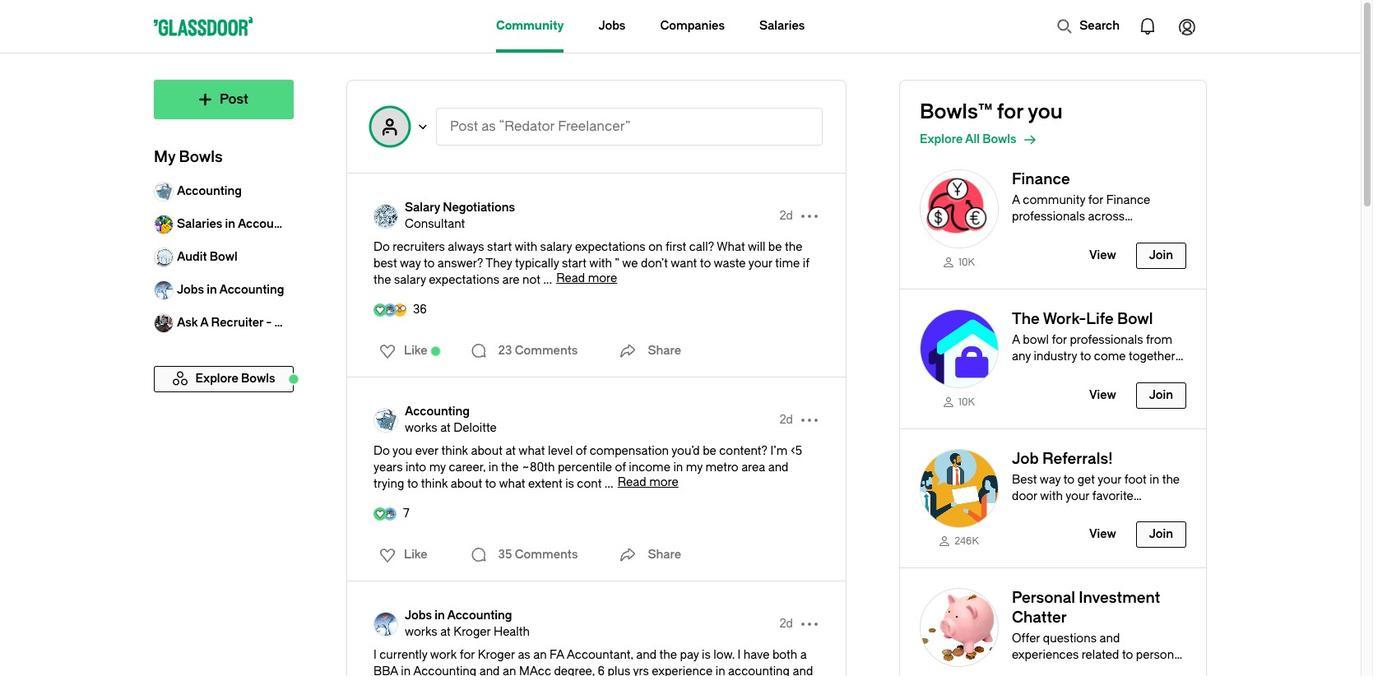Task type: vqa. For each thing, say whether or not it's contained in the screenshot.
University of Texas at Austin the "by"
no



Task type: describe. For each thing, give the bounding box(es) containing it.
7
[[403, 507, 409, 521]]

you'd
[[671, 444, 700, 458]]

yrs
[[633, 665, 649, 676]]

explore all bowls link
[[920, 130, 1206, 150]]

ask a recruiter - accounting link
[[154, 307, 339, 340]]

your
[[748, 257, 772, 271]]

<5
[[790, 444, 802, 458]]

and down health
[[479, 665, 500, 676]]

image for post author image for accounting
[[374, 408, 398, 433]]

you inside do you ever think about at what level of compensation you'd be content? i'm <5 years into my career, in the ~80th percentile of income in my metro area and trying to think about to what extent is cont ...
[[392, 444, 412, 458]]

1 vertical spatial start
[[562, 257, 587, 271]]

1 vertical spatial what
[[499, 477, 525, 491]]

my
[[154, 148, 175, 166]]

at inside accounting works at deloitte
[[440, 421, 451, 435]]

2d for the
[[780, 209, 793, 223]]

day-
[[1100, 366, 1125, 380]]

2 my from the left
[[686, 461, 703, 475]]

salaries for salaries
[[759, 19, 805, 33]]

into
[[406, 461, 426, 475]]

on
[[648, 240, 663, 254]]

explore all bowls
[[920, 132, 1017, 146]]

they
[[486, 257, 512, 271]]

246k
[[954, 536, 979, 547]]

0 horizontal spatial an
[[503, 665, 516, 676]]

works inside accounting works at deloitte
[[405, 421, 437, 435]]

0 horizontal spatial finance
[[1012, 170, 1070, 188]]

2 rections list menu from the top
[[369, 542, 432, 569]]

health
[[494, 625, 530, 639]]

comments for 35 comments
[[515, 548, 578, 562]]

personal
[[1136, 649, 1184, 663]]

job
[[1012, 450, 1039, 468]]

post as "redator freelancer"
[[450, 118, 631, 134]]

if
[[803, 257, 809, 271]]

share for don't
[[648, 344, 681, 358]]

do for do you ever think about at what level of compensation you'd be content? i'm <5 years into my career, in the ~80th percentile of income in my metro area and trying to think about to what extent is cont ...
[[374, 444, 390, 458]]

toogle identity image
[[370, 107, 410, 146]]

area
[[741, 461, 765, 475]]

plus
[[608, 665, 630, 676]]

~80th
[[522, 461, 555, 475]]

in down low.
[[716, 665, 725, 676]]

image for post author image for salary
[[374, 204, 398, 229]]

like for 1st rections list menu from the top of the page
[[404, 344, 428, 358]]

accountant,
[[567, 648, 633, 662]]

of inside the work-life bowl a bowl for professionals from any industry to come together and discuss the day-to-day happenings of work-life.
[[1079, 382, 1090, 396]]

and down experiences
[[1056, 665, 1076, 676]]

1 vertical spatial accounting link
[[405, 404, 497, 420]]

at inside do you ever think about at what level of compensation you'd be content? i'm <5 years into my career, in the ~80th percentile of income in my metro area and trying to think about to what extent is cont ...
[[505, 444, 516, 458]]

come
[[1094, 349, 1126, 363]]

accounting up audit bowl link
[[238, 217, 303, 231]]

accounting right "-" on the top of page
[[274, 316, 339, 330]]

as inside i currently work for kroger as an fa accountant, and the pay is low. i have both a bba in accounting and an macc degree, 6 plus yrs experience in accounting an
[[518, 648, 530, 662]]

investments
[[1079, 665, 1146, 676]]

in down "currently"
[[401, 665, 411, 676]]

the work-life bowl a bowl for professionals from any industry to come together and discuss the day-to-day happenings of work-life.
[[1012, 310, 1175, 396]]

the inside the work-life bowl a bowl for professionals from any industry to come together and discuss the day-to-day happenings of work-life.
[[1080, 366, 1097, 380]]

for inside finance a community for finance professionals across companies
[[1088, 193, 1104, 207]]

to-
[[1125, 366, 1141, 380]]

macc
[[519, 665, 551, 676]]

income
[[629, 461, 670, 475]]

do you ever think about at what level of compensation you'd be content? i'm <5 years into my career, in the ~80th percentile of income in my metro area and trying to think about to what extent is cont ...
[[374, 444, 802, 491]]

0 horizontal spatial salary
[[394, 273, 426, 287]]

in inside jobs in accounting works at kroger health
[[435, 609, 445, 623]]

1 vertical spatial of
[[576, 444, 587, 458]]

answer?
[[438, 257, 483, 271]]

consultant button
[[405, 216, 515, 233]]

degree,
[[554, 665, 595, 676]]

-
[[266, 316, 272, 330]]

bowl
[[1023, 333, 1049, 347]]

ask
[[177, 316, 198, 330]]

personal investment chatter offer questions and experiences related to personal finance and investments
[[1012, 589, 1184, 676]]

35 comments button
[[465, 539, 582, 572]]

image for bowl image for the work-life bowl
[[920, 309, 999, 388]]

2d link for i'm
[[780, 412, 793, 429]]

read more button for of
[[618, 476, 679, 490]]

trying
[[374, 477, 404, 491]]

salaries link
[[759, 0, 805, 53]]

both
[[773, 648, 797, 662]]

1 horizontal spatial an
[[533, 648, 547, 662]]

... inside do you ever think about at what level of compensation you'd be content? i'm <5 years into my career, in the ~80th percentile of income in my metro area and trying to think about to what extent is cont ...
[[604, 477, 614, 491]]

share button
[[615, 539, 681, 572]]

content?
[[719, 444, 768, 458]]

the up time
[[785, 240, 802, 254]]

1 vertical spatial think
[[421, 477, 448, 491]]

offer
[[1012, 632, 1040, 646]]

be inside do you ever think about at what level of compensation you'd be content? i'm <5 years into my career, in the ~80th percentile of income in my metro area and trying to think about to what extent is cont ...
[[703, 444, 716, 458]]

work
[[430, 648, 457, 662]]

search button
[[1048, 10, 1128, 43]]

35
[[498, 548, 512, 562]]

2d for i'm
[[780, 413, 793, 427]]

to inside personal investment chatter offer questions and experiences related to personal finance and investments
[[1122, 649, 1133, 663]]

1 vertical spatial about
[[451, 477, 482, 491]]

typically
[[515, 257, 559, 271]]

1 vertical spatial bowls
[[179, 148, 223, 166]]

audit bowl
[[177, 250, 237, 264]]

all
[[965, 132, 980, 146]]

fa
[[550, 648, 564, 662]]

3 2d link from the top
[[780, 616, 793, 633]]

i currently work for kroger as an fa accountant, and the pay is low. i have both a bba in accounting and an macc degree, 6 plus yrs experience in accounting an
[[374, 648, 813, 676]]

1 my from the left
[[429, 461, 446, 475]]

kroger inside i currently work for kroger as an fa accountant, and the pay is low. i have both a bba in accounting and an macc degree, 6 plus yrs experience in accounting an
[[478, 648, 515, 662]]

don't
[[641, 257, 668, 271]]

1 rections list menu from the top
[[369, 338, 432, 364]]

companies
[[1012, 226, 1073, 240]]

1 vertical spatial with
[[589, 257, 612, 271]]

in down you'd
[[673, 461, 683, 475]]

cont
[[577, 477, 602, 491]]

finance a community for finance professionals across companies
[[1012, 170, 1150, 240]]

accounting works at deloitte
[[405, 405, 497, 435]]

salaries in accounting link
[[154, 208, 303, 241]]

accounting up salaries in accounting link
[[177, 184, 242, 198]]

1 horizontal spatial of
[[615, 461, 626, 475]]

salaries for salaries in accounting
[[177, 217, 222, 231]]

community
[[1023, 193, 1085, 207]]

in inside "link"
[[207, 283, 217, 297]]

first
[[666, 240, 686, 254]]

years
[[374, 461, 403, 475]]

i'm
[[771, 444, 788, 458]]

across
[[1088, 210, 1125, 224]]

read more for we
[[556, 272, 617, 285]]

10k link for finance
[[920, 255, 999, 269]]

life.
[[1124, 382, 1143, 396]]

to down into
[[407, 477, 418, 491]]

related
[[1082, 649, 1119, 663]]

post as "redator freelancer" button
[[436, 108, 823, 146]]

and up yrs
[[636, 648, 657, 662]]

percentile
[[558, 461, 612, 475]]

comments for 23 comments
[[515, 344, 578, 358]]

jobs for jobs in accounting
[[177, 283, 204, 297]]

best
[[374, 257, 397, 271]]

0 vertical spatial bowl
[[210, 250, 237, 264]]

freelancer"
[[558, 118, 631, 134]]

more for income
[[649, 476, 679, 490]]

bowls™ for you
[[920, 100, 1063, 123]]

do for do recruiters always start with salary expectations on first call? what will be the best way to answer? they typically start with " we don't want to waste your time if the salary expectations are not  ...
[[374, 240, 390, 254]]

professionals inside finance a community for finance professionals across companies
[[1012, 210, 1085, 224]]

read for "
[[556, 272, 585, 285]]

work-
[[1043, 310, 1086, 328]]

share button
[[615, 335, 681, 368]]

6
[[598, 665, 605, 676]]

want
[[671, 257, 697, 271]]

personal
[[1012, 589, 1075, 607]]

day
[[1141, 366, 1160, 380]]

for inside i currently work for kroger as an fa accountant, and the pay is low. i have both a bba in accounting and an macc degree, 6 plus yrs experience in accounting an
[[460, 648, 475, 662]]

23 comments button
[[465, 335, 582, 368]]

are
[[502, 273, 520, 287]]

in up audit bowl link
[[225, 217, 235, 231]]

10k for finance
[[959, 257, 975, 268]]



Task type: locate. For each thing, give the bounding box(es) containing it.
do recruiters always start with salary expectations on first call? what will be the best way to answer? they typically start with " we don't want to waste your time if the salary expectations are not  ...
[[374, 240, 809, 287]]

2d up time
[[780, 209, 793, 223]]

1 vertical spatial professionals
[[1070, 333, 1143, 347]]

jobs down audit
[[177, 283, 204, 297]]

1 horizontal spatial finance
[[1106, 193, 1150, 207]]

jobs
[[598, 19, 626, 33], [177, 283, 204, 297], [405, 609, 432, 623]]

0 horizontal spatial read
[[556, 272, 585, 285]]

2 2d link from the top
[[780, 412, 793, 429]]

be inside do recruiters always start with salary expectations on first call? what will be the best way to answer? they typically start with " we don't want to waste your time if the salary expectations are not  ...
[[768, 240, 782, 254]]

jobs for jobs
[[598, 19, 626, 33]]

to
[[424, 257, 435, 271], [700, 257, 711, 271], [1080, 349, 1091, 363], [407, 477, 418, 491], [485, 477, 496, 491], [1122, 649, 1133, 663]]

share inside popup button
[[648, 548, 681, 562]]

read more for of
[[618, 476, 679, 490]]

2 do from the top
[[374, 444, 390, 458]]

1 horizontal spatial salaries
[[759, 19, 805, 33]]

for inside the work-life bowl a bowl for professionals from any industry to come together and discuss the day-to-day happenings of work-life.
[[1052, 333, 1067, 347]]

0 horizontal spatial jobs in accounting link
[[154, 274, 294, 307]]

0 vertical spatial at
[[440, 421, 451, 435]]

referrals!
[[1042, 450, 1113, 468]]

0 horizontal spatial jobs
[[177, 283, 204, 297]]

1 10k from the top
[[959, 257, 975, 268]]

comments right 23
[[515, 344, 578, 358]]

1 vertical spatial comments
[[515, 548, 578, 562]]

you up into
[[392, 444, 412, 458]]

a for ask
[[200, 316, 208, 330]]

2d link up i'm
[[780, 412, 793, 429]]

0 horizontal spatial salaries
[[177, 217, 222, 231]]

1 vertical spatial as
[[518, 648, 530, 662]]

for right the work
[[460, 648, 475, 662]]

0 vertical spatial comments
[[515, 344, 578, 358]]

chatter
[[1012, 609, 1067, 627]]

read
[[556, 272, 585, 285], [618, 476, 646, 490]]

ask a recruiter - accounting
[[177, 316, 339, 330]]

0 vertical spatial salaries
[[759, 19, 805, 33]]

the up experience
[[660, 648, 677, 662]]

1 vertical spatial like
[[404, 548, 428, 562]]

companies
[[660, 19, 725, 33]]

expectations down answer?
[[429, 273, 499, 287]]

0 vertical spatial 2d
[[780, 209, 793, 223]]

rections list menu
[[369, 338, 432, 364], [369, 542, 432, 569]]

1 horizontal spatial bowl
[[1117, 310, 1153, 328]]

an left 'macc'
[[503, 665, 516, 676]]

1 vertical spatial ...
[[604, 477, 614, 491]]

0 horizontal spatial expectations
[[429, 273, 499, 287]]

read more button for we
[[556, 272, 617, 285]]

to down career,
[[485, 477, 496, 491]]

do up "best"
[[374, 240, 390, 254]]

1 horizontal spatial you
[[1028, 100, 1063, 123]]

0 vertical spatial with
[[515, 240, 537, 254]]

share for income
[[648, 548, 681, 562]]

is inside i currently work for kroger as an fa accountant, and the pay is low. i have both a bba in accounting and an macc degree, 6 plus yrs experience in accounting an
[[702, 648, 711, 662]]

2 10k link from the top
[[920, 395, 999, 409]]

a left community
[[1012, 193, 1020, 207]]

accounting down the work
[[413, 665, 477, 676]]

discuss
[[1035, 366, 1077, 380]]

in down the audit bowl
[[207, 283, 217, 297]]

0 vertical spatial a
[[1012, 193, 1020, 207]]

salary down way
[[394, 273, 426, 287]]

read more
[[556, 272, 617, 285], [618, 476, 679, 490]]

image for bowl image for finance
[[920, 169, 999, 248]]

0 horizontal spatial is
[[565, 477, 574, 491]]

together
[[1129, 349, 1175, 363]]

1 comments from the top
[[515, 344, 578, 358]]

works
[[405, 421, 437, 435], [405, 625, 437, 639]]

accounting inside jobs in accounting works at kroger health
[[447, 609, 512, 623]]

1 vertical spatial share
[[648, 548, 681, 562]]

0 vertical spatial of
[[1079, 382, 1090, 396]]

a inside ask a recruiter - accounting link
[[200, 316, 208, 330]]

expectations up "
[[575, 240, 646, 254]]

the down "best"
[[374, 273, 391, 287]]

think down into
[[421, 477, 448, 491]]

time
[[775, 257, 800, 271]]

share
[[648, 344, 681, 358], [648, 548, 681, 562]]

to left come
[[1080, 349, 1091, 363]]

2 horizontal spatial of
[[1079, 382, 1090, 396]]

2d link for the
[[780, 208, 793, 225]]

deloitte
[[454, 421, 497, 435]]

2d link up time
[[780, 208, 793, 225]]

with
[[515, 240, 537, 254], [589, 257, 612, 271]]

kroger inside jobs in accounting works at kroger health
[[454, 625, 491, 639]]

more
[[588, 272, 617, 285], [649, 476, 679, 490]]

share inside dropdown button
[[648, 344, 681, 358]]

for up explore all bowls
[[997, 100, 1024, 123]]

1 vertical spatial expectations
[[429, 273, 499, 287]]

0 vertical spatial what
[[519, 444, 545, 458]]

like for first rections list menu from the bottom of the page
[[404, 548, 428, 562]]

for up the across on the top of page
[[1088, 193, 1104, 207]]

the left day-
[[1080, 366, 1097, 380]]

jobs in accounting link up recruiter
[[154, 274, 294, 307]]

bowls right my
[[179, 148, 223, 166]]

happenings
[[1012, 382, 1076, 396]]

0 horizontal spatial my
[[429, 461, 446, 475]]

23 comments
[[498, 344, 578, 358]]

negotiations
[[443, 201, 515, 215]]

to down the call?
[[700, 257, 711, 271]]

like down 7
[[404, 548, 428, 562]]

0 vertical spatial salary
[[540, 240, 572, 254]]

2d
[[780, 209, 793, 223], [780, 413, 793, 427], [780, 617, 793, 631]]

image for bowl image left offer at the right bottom of page
[[920, 589, 999, 667]]

2 vertical spatial jobs
[[405, 609, 432, 623]]

what
[[519, 444, 545, 458], [499, 477, 525, 491]]

the
[[785, 240, 802, 254], [374, 273, 391, 287], [1080, 366, 1097, 380], [501, 461, 519, 475], [660, 648, 677, 662]]

0 vertical spatial expectations
[[575, 240, 646, 254]]

a inside finance a community for finance professionals across companies
[[1012, 193, 1020, 207]]

bowl inside the work-life bowl a bowl for professionals from any industry to come together and discuss the day-to-day happenings of work-life.
[[1117, 310, 1153, 328]]

read more button down income
[[618, 476, 679, 490]]

as up 'macc'
[[518, 648, 530, 662]]

and up related
[[1100, 632, 1120, 646]]

at left level
[[505, 444, 516, 458]]

at up the work
[[440, 625, 451, 639]]

jobs for jobs in accounting works at kroger health
[[405, 609, 432, 623]]

accounting link up "salaries in accounting"
[[154, 175, 294, 208]]

1 10k link from the top
[[920, 255, 999, 269]]

0 vertical spatial ...
[[543, 273, 552, 287]]

0 vertical spatial like
[[404, 344, 428, 358]]

is inside do you ever think about at what level of compensation you'd be content? i'm <5 years into my career, in the ~80th percentile of income in my metro area and trying to think about to what extent is cont ...
[[565, 477, 574, 491]]

start
[[487, 240, 512, 254], [562, 257, 587, 271]]

think
[[441, 444, 468, 458], [421, 477, 448, 491]]

at left deloitte
[[440, 421, 451, 435]]

1 vertical spatial more
[[649, 476, 679, 490]]

of up percentile
[[576, 444, 587, 458]]

2 vertical spatial image for post author image
[[374, 612, 398, 637]]

read more down "
[[556, 272, 617, 285]]

0 vertical spatial kroger
[[454, 625, 491, 639]]

extent
[[528, 477, 562, 491]]

... inside do recruiters always start with salary expectations on first call? what will be the best way to answer? they typically start with " we don't want to waste your time if the salary expectations are not  ...
[[543, 273, 552, 287]]

works up ever
[[405, 421, 437, 435]]

works inside jobs in accounting works at kroger health
[[405, 625, 437, 639]]

bowl
[[210, 250, 237, 264], [1117, 310, 1153, 328]]

search
[[1080, 19, 1120, 33]]

0 vertical spatial 2d link
[[780, 208, 793, 225]]

image for bowl image left any
[[920, 309, 999, 388]]

0 vertical spatial bowls
[[983, 132, 1017, 146]]

jobs in accounting
[[177, 283, 284, 297]]

metro
[[705, 461, 739, 475]]

1 vertical spatial rections list menu
[[369, 542, 432, 569]]

a for finance
[[1012, 193, 1020, 207]]

accounting link up deloitte
[[405, 404, 497, 420]]

read down typically
[[556, 272, 585, 285]]

0 vertical spatial accounting link
[[154, 175, 294, 208]]

i
[[374, 648, 377, 662], [738, 648, 741, 662]]

professionals up come
[[1070, 333, 1143, 347]]

bba
[[374, 665, 398, 676]]

i up bba
[[374, 648, 377, 662]]

with left "
[[589, 257, 612, 271]]

my bowls
[[154, 148, 223, 166]]

rections list menu down 7
[[369, 542, 432, 569]]

1 2d link from the top
[[780, 208, 793, 225]]

what up ~80th
[[519, 444, 545, 458]]

1 vertical spatial read more button
[[618, 476, 679, 490]]

accounting
[[177, 184, 242, 198], [238, 217, 303, 231], [219, 283, 284, 297], [274, 316, 339, 330], [405, 405, 470, 419], [447, 609, 512, 623], [413, 665, 477, 676]]

1 works from the top
[[405, 421, 437, 435]]

think up career,
[[441, 444, 468, 458]]

i right low.
[[738, 648, 741, 662]]

salaries in accounting
[[177, 217, 303, 231]]

0 vertical spatial professionals
[[1012, 210, 1085, 224]]

1 vertical spatial 10k link
[[920, 395, 999, 409]]

experiences
[[1012, 649, 1079, 663]]

accounting
[[728, 665, 790, 676]]

0 vertical spatial is
[[565, 477, 574, 491]]

accounting inside i currently work for kroger as an fa accountant, and the pay is low. i have both a bba in accounting and an macc degree, 6 plus yrs experience in accounting an
[[413, 665, 477, 676]]

accounting up health
[[447, 609, 512, 623]]

image for post author image up years
[[374, 408, 398, 433]]

2d link up both
[[780, 616, 793, 633]]

professionals inside the work-life bowl a bowl for professionals from any industry to come together and discuss the day-to-day happenings of work-life.
[[1070, 333, 1143, 347]]

2 image for bowl image from the top
[[920, 309, 999, 388]]

we
[[622, 257, 638, 271]]

with up typically
[[515, 240, 537, 254]]

0 vertical spatial be
[[768, 240, 782, 254]]

the inside i currently work for kroger as an fa accountant, and the pay is low. i have both a bba in accounting and an macc degree, 6 plus yrs experience in accounting an
[[660, 648, 677, 662]]

is
[[565, 477, 574, 491], [702, 648, 711, 662]]

works up "currently"
[[405, 625, 437, 639]]

salary
[[405, 201, 440, 215]]

0 horizontal spatial as
[[481, 118, 496, 134]]

jobs in accounting works at kroger health
[[405, 609, 530, 639]]

0 vertical spatial read more button
[[556, 272, 617, 285]]

waste
[[714, 257, 746, 271]]

salaries inside salaries in accounting link
[[177, 217, 222, 231]]

a up any
[[1012, 333, 1020, 347]]

1 horizontal spatial accounting link
[[405, 404, 497, 420]]

0 horizontal spatial start
[[487, 240, 512, 254]]

0 vertical spatial do
[[374, 240, 390, 254]]

be up "metro"
[[703, 444, 716, 458]]

3 image for bowl image from the top
[[920, 449, 999, 528]]

0 vertical spatial 10k link
[[920, 255, 999, 269]]

0 vertical spatial read more
[[556, 272, 617, 285]]

image for bowl image up 246k link
[[920, 449, 999, 528]]

1 vertical spatial be
[[703, 444, 716, 458]]

do inside do you ever think about at what level of compensation you'd be content? i'm <5 years into my career, in the ~80th percentile of income in my metro area and trying to think about to what extent is cont ...
[[374, 444, 390, 458]]

2 vertical spatial of
[[615, 461, 626, 475]]

0 horizontal spatial with
[[515, 240, 537, 254]]

1 horizontal spatial jobs in accounting link
[[405, 608, 530, 624]]

a inside the work-life bowl a bowl for professionals from any industry to come together and discuss the day-to-day happenings of work-life.
[[1012, 333, 1020, 347]]

35 comments
[[498, 548, 578, 562]]

low.
[[713, 648, 735, 662]]

the inside do you ever think about at what level of compensation you'd be content? i'm <5 years into my career, in the ~80th percentile of income in my metro area and trying to think about to what extent is cont ...
[[501, 461, 519, 475]]

a right ask
[[200, 316, 208, 330]]

to right way
[[424, 257, 435, 271]]

industry
[[1034, 349, 1077, 363]]

is left the cont
[[565, 477, 574, 491]]

2d up i'm
[[780, 413, 793, 427]]

1 horizontal spatial bowls
[[983, 132, 1017, 146]]

10k
[[959, 257, 975, 268], [959, 396, 975, 408]]

0 horizontal spatial accounting link
[[154, 175, 294, 208]]

as inside button
[[481, 118, 496, 134]]

0 horizontal spatial ...
[[543, 273, 552, 287]]

a
[[1012, 193, 1020, 207], [200, 316, 208, 330], [1012, 333, 1020, 347]]

0 horizontal spatial bowl
[[210, 250, 237, 264]]

to inside the work-life bowl a bowl for professionals from any industry to come together and discuss the day-to-day happenings of work-life.
[[1080, 349, 1091, 363]]

comments right "35"
[[515, 548, 578, 562]]

not
[[522, 273, 541, 287]]

and down i'm
[[768, 461, 789, 475]]

1 horizontal spatial ...
[[604, 477, 614, 491]]

1 image for post author image from the top
[[374, 204, 398, 229]]

1 vertical spatial at
[[505, 444, 516, 458]]

image for bowl image for job referrals!
[[920, 449, 999, 528]]

in up the work
[[435, 609, 445, 623]]

0 horizontal spatial i
[[374, 648, 377, 662]]

from
[[1146, 333, 1173, 347]]

0 vertical spatial start
[[487, 240, 512, 254]]

2 works from the top
[[405, 625, 437, 639]]

1 horizontal spatial more
[[649, 476, 679, 490]]

jobs up "currently"
[[405, 609, 432, 623]]

jobs inside jobs in accounting works at kroger health
[[405, 609, 432, 623]]

audit
[[177, 250, 207, 264]]

0 horizontal spatial be
[[703, 444, 716, 458]]

compensation
[[590, 444, 669, 458]]

1 vertical spatial you
[[392, 444, 412, 458]]

salary
[[540, 240, 572, 254], [394, 273, 426, 287]]

image for bowl image
[[920, 169, 999, 248], [920, 309, 999, 388], [920, 449, 999, 528], [920, 589, 999, 667]]

1 vertical spatial 10k
[[959, 396, 975, 408]]

1 2d from the top
[[780, 209, 793, 223]]

of down the compensation
[[615, 461, 626, 475]]

1 horizontal spatial expectations
[[575, 240, 646, 254]]

0 vertical spatial about
[[471, 444, 503, 458]]

what
[[717, 240, 745, 254]]

10k for the
[[959, 396, 975, 408]]

1 horizontal spatial salary
[[540, 240, 572, 254]]

3 image for post author image from the top
[[374, 612, 398, 637]]

1 horizontal spatial start
[[562, 257, 587, 271]]

2 10k from the top
[[959, 396, 975, 408]]

read for percentile
[[618, 476, 646, 490]]

ever
[[415, 444, 439, 458]]

more for don't
[[588, 272, 617, 285]]

finance up the across on the top of page
[[1106, 193, 1150, 207]]

0 horizontal spatial of
[[576, 444, 587, 458]]

start right typically
[[562, 257, 587, 271]]

salary negotiations link
[[405, 200, 515, 216]]

as right post
[[481, 118, 496, 134]]

1 image for bowl image from the top
[[920, 169, 999, 248]]

0 vertical spatial think
[[441, 444, 468, 458]]

image for post author image up "currently"
[[374, 612, 398, 637]]

2 2d from the top
[[780, 413, 793, 427]]

more down "
[[588, 272, 617, 285]]

2 share from the top
[[648, 548, 681, 562]]

4 image for bowl image from the top
[[920, 589, 999, 667]]

what down ~80th
[[499, 477, 525, 491]]

2 comments from the top
[[515, 548, 578, 562]]

finance
[[1012, 665, 1053, 676]]

experience
[[652, 665, 713, 676]]

investment
[[1079, 589, 1160, 607]]

audit bowl link
[[154, 241, 294, 274]]

1 vertical spatial read
[[618, 476, 646, 490]]

accounting up ever
[[405, 405, 470, 419]]

read down income
[[618, 476, 646, 490]]

2 image for post author image from the top
[[374, 408, 398, 433]]

image for post author image for jobs
[[374, 612, 398, 637]]

you up explore all bowls link
[[1028, 100, 1063, 123]]

and inside do you ever think about at what level of compensation you'd be content? i'm <5 years into my career, in the ~80th percentile of income in my metro area and trying to think about to what extent is cont ...
[[768, 461, 789, 475]]

1 horizontal spatial read
[[618, 476, 646, 490]]

salary up typically
[[540, 240, 572, 254]]

0 vertical spatial jobs
[[598, 19, 626, 33]]

1 horizontal spatial as
[[518, 648, 530, 662]]

rections list menu down 36
[[369, 338, 432, 364]]

image for post author image left salary
[[374, 204, 398, 229]]

0 vertical spatial share
[[648, 344, 681, 358]]

way
[[400, 257, 421, 271]]

2 vertical spatial at
[[440, 625, 451, 639]]

community link
[[496, 0, 564, 53]]

0 vertical spatial 10k
[[959, 257, 975, 268]]

to up investments
[[1122, 649, 1133, 663]]

at inside jobs in accounting works at kroger health
[[440, 625, 451, 639]]

2 like from the top
[[404, 548, 428, 562]]

the left ~80th
[[501, 461, 519, 475]]

consultant
[[405, 217, 465, 231]]

1 vertical spatial salary
[[394, 273, 426, 287]]

10k link for the
[[920, 395, 999, 409]]

... right the cont
[[604, 477, 614, 491]]

0 vertical spatial you
[[1028, 100, 1063, 123]]

2 i from the left
[[738, 648, 741, 662]]

1 i from the left
[[374, 648, 377, 662]]

1 vertical spatial do
[[374, 444, 390, 458]]

image for post author image
[[374, 204, 398, 229], [374, 408, 398, 433], [374, 612, 398, 637]]

accounting up ask a recruiter - accounting
[[219, 283, 284, 297]]

1 do from the top
[[374, 240, 390, 254]]

36
[[413, 303, 427, 317]]

currently
[[379, 648, 427, 662]]

accounting inside accounting works at deloitte
[[405, 405, 470, 419]]

3 2d from the top
[[780, 617, 793, 631]]

in right career,
[[488, 461, 498, 475]]

1 horizontal spatial with
[[589, 257, 612, 271]]

like down 36
[[404, 344, 428, 358]]

1 like from the top
[[404, 344, 428, 358]]

bowl up from
[[1117, 310, 1153, 328]]

read more down income
[[618, 476, 679, 490]]

level
[[548, 444, 573, 458]]

job referrals!
[[1012, 450, 1113, 468]]

1 share from the top
[[648, 344, 681, 358]]

1 vertical spatial 2d
[[780, 413, 793, 427]]

start up the they
[[487, 240, 512, 254]]

of left work-
[[1079, 382, 1090, 396]]

0 vertical spatial works
[[405, 421, 437, 435]]

do inside do recruiters always start with salary expectations on first call? what will be the best way to answer? they typically start with " we don't want to waste your time if the salary expectations are not  ...
[[374, 240, 390, 254]]

and inside the work-life bowl a bowl for professionals from any industry to come together and discuss the day-to-day happenings of work-life.
[[1012, 366, 1032, 380]]

kroger up the work
[[454, 625, 491, 639]]

2d up both
[[780, 617, 793, 631]]

image for bowl image down explore all bowls
[[920, 169, 999, 248]]

1 vertical spatial a
[[200, 316, 208, 330]]

comments
[[515, 344, 578, 358], [515, 548, 578, 562]]

read more button
[[556, 272, 617, 285], [618, 476, 679, 490]]

1 vertical spatial finance
[[1106, 193, 1150, 207]]

be
[[768, 240, 782, 254], [703, 444, 716, 458]]



